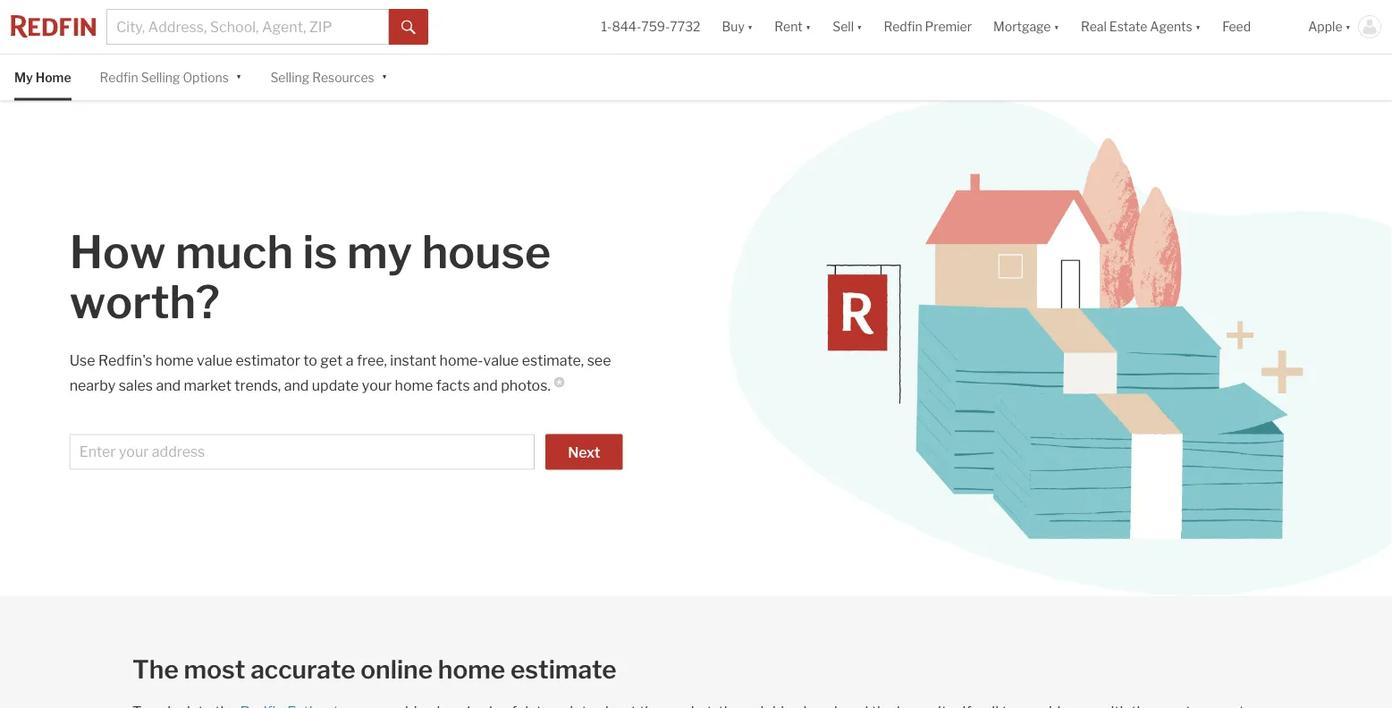 Task type: locate. For each thing, give the bounding box(es) containing it.
0 horizontal spatial selling
[[141, 70, 180, 85]]

redfin selling options ▾
[[100, 68, 242, 85]]

and right sales
[[156, 377, 181, 394]]

0 horizontal spatial redfin
[[100, 70, 138, 85]]

mortgage ▾ button
[[983, 0, 1070, 54]]

the most accurate online home estimate
[[132, 654, 617, 685]]

▾ right the sell
[[857, 19, 862, 34]]

agents
[[1150, 19, 1193, 34]]

selling left resources
[[270, 70, 310, 85]]

options
[[183, 70, 229, 85]]

home down "instant"
[[395, 377, 433, 394]]

my home
[[14, 70, 71, 85]]

value up market
[[197, 352, 233, 369]]

1 horizontal spatial home
[[395, 377, 433, 394]]

redfin left premier
[[884, 19, 922, 34]]

and
[[156, 377, 181, 394], [284, 377, 309, 394], [473, 377, 498, 394]]

to
[[303, 352, 317, 369]]

1 selling from the left
[[141, 70, 180, 85]]

real estate agents ▾ link
[[1081, 0, 1201, 54]]

home
[[156, 352, 194, 369], [395, 377, 433, 394], [438, 654, 505, 685]]

1 horizontal spatial redfin
[[884, 19, 922, 34]]

0 horizontal spatial value
[[197, 352, 233, 369]]

1 horizontal spatial value
[[483, 352, 519, 369]]

how much is my house worth?
[[69, 224, 551, 329]]

selling left options
[[141, 70, 180, 85]]

▾ right rent
[[806, 19, 811, 34]]

online
[[361, 654, 433, 685]]

1 horizontal spatial selling
[[270, 70, 310, 85]]

house
[[422, 224, 551, 279]]

redfin
[[884, 19, 922, 34], [100, 70, 138, 85]]

1-
[[601, 19, 612, 34]]

the
[[132, 654, 179, 685]]

and right facts at the left bottom
[[473, 377, 498, 394]]

2 selling from the left
[[270, 70, 310, 85]]

▾ inside the redfin selling options ▾
[[236, 68, 242, 84]]

a
[[346, 352, 354, 369]]

your
[[362, 377, 392, 394]]

0 horizontal spatial and
[[156, 377, 181, 394]]

free,
[[357, 352, 387, 369]]

buy ▾
[[722, 19, 753, 34]]

most
[[184, 654, 245, 685]]

apple ▾
[[1308, 19, 1351, 34]]

trends,
[[235, 377, 281, 394]]

buy ▾ button
[[711, 0, 764, 54]]

1 vertical spatial redfin
[[100, 70, 138, 85]]

3 and from the left
[[473, 377, 498, 394]]

2 horizontal spatial and
[[473, 377, 498, 394]]

nearby
[[69, 377, 116, 394]]

home right online
[[438, 654, 505, 685]]

selling inside the redfin selling options ▾
[[141, 70, 180, 85]]

facts
[[436, 377, 470, 394]]

▾
[[747, 19, 753, 34], [806, 19, 811, 34], [857, 19, 862, 34], [1054, 19, 1060, 34], [1195, 19, 1201, 34], [1345, 19, 1351, 34], [236, 68, 242, 84], [382, 68, 387, 84]]

real estate agents ▾
[[1081, 19, 1201, 34]]

accurate
[[251, 654, 355, 685]]

use
[[69, 352, 95, 369]]

1 value from the left
[[197, 352, 233, 369]]

use redfin's home value estimator to get a free, instant home-value estimate, see nearby sales and market trends, and update your home facts and photos.
[[69, 352, 611, 394]]

is
[[303, 224, 338, 279]]

next
[[568, 444, 600, 461]]

▾ right options
[[236, 68, 242, 84]]

buy
[[722, 19, 745, 34]]

sales
[[119, 377, 153, 394]]

redfin inside the redfin selling options ▾
[[100, 70, 138, 85]]

selling
[[141, 70, 180, 85], [270, 70, 310, 85]]

value up photos.
[[483, 352, 519, 369]]

1 horizontal spatial and
[[284, 377, 309, 394]]

estimator
[[236, 352, 300, 369]]

City, Address, School, Agent, ZIP search field
[[106, 9, 389, 45]]

instant
[[390, 352, 437, 369]]

0 vertical spatial redfin
[[884, 19, 922, 34]]

▾ right resources
[[382, 68, 387, 84]]

2 vertical spatial home
[[438, 654, 505, 685]]

rent ▾ button
[[775, 0, 811, 54]]

0 horizontal spatial home
[[156, 352, 194, 369]]

update
[[312, 377, 359, 394]]

home-
[[440, 352, 483, 369]]

selling resources link
[[270, 55, 374, 100]]

▾ right the mortgage
[[1054, 19, 1060, 34]]

▾ right agents
[[1195, 19, 1201, 34]]

redfin right 'home'
[[100, 70, 138, 85]]

1 and from the left
[[156, 377, 181, 394]]

home up market
[[156, 352, 194, 369]]

market
[[184, 377, 232, 394]]

sell ▾ button
[[822, 0, 873, 54]]

mortgage ▾ button
[[994, 0, 1060, 54]]

estate
[[1110, 19, 1148, 34]]

feed button
[[1212, 0, 1298, 54]]

next button
[[546, 434, 623, 470]]

redfin inside button
[[884, 19, 922, 34]]

1-844-759-7732 link
[[601, 19, 701, 34]]

▾ right apple at the top of page
[[1345, 19, 1351, 34]]

and down to
[[284, 377, 309, 394]]

value
[[197, 352, 233, 369], [483, 352, 519, 369]]

1-844-759-7732
[[601, 19, 701, 34]]



Task type: describe. For each thing, give the bounding box(es) containing it.
redfin for redfin selling options ▾
[[100, 70, 138, 85]]

real
[[1081, 19, 1107, 34]]

my
[[347, 224, 413, 279]]

mortgage ▾
[[994, 19, 1060, 34]]

resources
[[312, 70, 374, 85]]

disclaimer image
[[554, 377, 565, 388]]

759-
[[641, 19, 670, 34]]

feed
[[1223, 19, 1251, 34]]

redfin for redfin premier
[[884, 19, 922, 34]]

my home link
[[14, 55, 71, 100]]

rent ▾ button
[[764, 0, 822, 54]]

estimate,
[[522, 352, 584, 369]]

▾ right buy
[[747, 19, 753, 34]]

rent ▾
[[775, 19, 811, 34]]

see
[[587, 352, 611, 369]]

how
[[69, 224, 166, 279]]

0 vertical spatial home
[[156, 352, 194, 369]]

redfin premier button
[[873, 0, 983, 54]]

hero banner image
[[705, 100, 1392, 596]]

7732
[[670, 19, 701, 34]]

Enter your address search field
[[69, 434, 535, 470]]

photos.
[[501, 377, 551, 394]]

home
[[36, 70, 71, 85]]

redfin's
[[98, 352, 152, 369]]

selling inside selling resources ▾
[[270, 70, 310, 85]]

mortgage
[[994, 19, 1051, 34]]

redfin selling options link
[[100, 55, 229, 100]]

real estate agents ▾ button
[[1070, 0, 1212, 54]]

1 vertical spatial home
[[395, 377, 433, 394]]

▾ inside selling resources ▾
[[382, 68, 387, 84]]

sell ▾
[[833, 19, 862, 34]]

rent
[[775, 19, 803, 34]]

apple
[[1308, 19, 1343, 34]]

submit search image
[[402, 20, 416, 35]]

redfin premier
[[884, 19, 972, 34]]

estimate
[[511, 654, 617, 685]]

buy ▾ button
[[722, 0, 753, 54]]

get
[[320, 352, 343, 369]]

much
[[175, 224, 293, 279]]

sell ▾ button
[[833, 0, 862, 54]]

selling resources ▾
[[270, 68, 387, 85]]

my
[[14, 70, 33, 85]]

premier
[[925, 19, 972, 34]]

worth?
[[69, 274, 220, 329]]

844-
[[612, 19, 641, 34]]

2 value from the left
[[483, 352, 519, 369]]

2 horizontal spatial home
[[438, 654, 505, 685]]

sell
[[833, 19, 854, 34]]

2 and from the left
[[284, 377, 309, 394]]



Task type: vqa. For each thing, say whether or not it's contained in the screenshot.
pick a time
no



